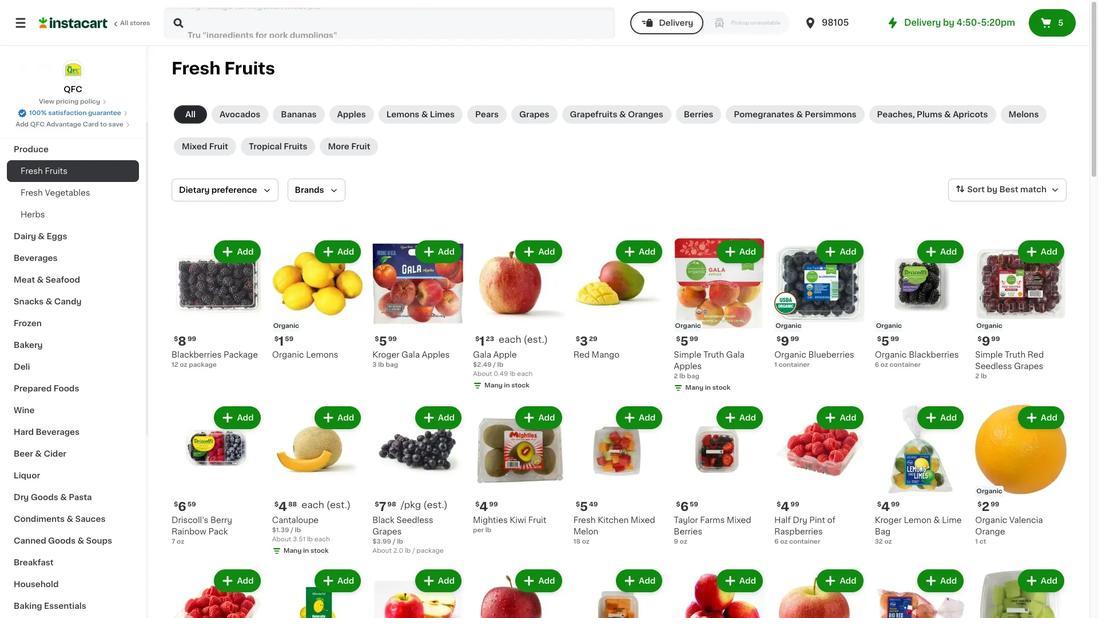 Task type: vqa. For each thing, say whether or not it's contained in the screenshot.
left Red
yes



Task type: describe. For each thing, give the bounding box(es) containing it.
98105
[[823, 18, 850, 27]]

of
[[828, 516, 836, 524]]

meat
[[14, 276, 35, 284]]

9 for simple truth red seedless grapes
[[983, 335, 991, 347]]

4 for kroger
[[882, 501, 891, 513]]

canned goods & soups link
[[7, 530, 139, 552]]

thanksgiving link
[[7, 117, 139, 139]]

condiments & sauces link
[[7, 508, 139, 530]]

ct
[[980, 539, 987, 545]]

0 vertical spatial dry
[[14, 493, 29, 501]]

sauces
[[75, 515, 106, 523]]

$ 6 59 for driscoll's
[[174, 501, 196, 513]]

save
[[109, 121, 124, 128]]

many for 1
[[485, 382, 503, 388]]

$ for kroger gala apples
[[375, 336, 379, 342]]

99 for simple truth gala apples
[[690, 336, 699, 342]]

$ for organic blueberries
[[777, 336, 781, 342]]

seedless inside the black seedless grapes $3.99 / lb about 2.0 lb / package
[[397, 516, 434, 524]]

0 vertical spatial fresh fruits
[[172, 60, 275, 77]]

avocados
[[220, 110, 261, 118]]

1 vertical spatial lemons
[[306, 351, 338, 359]]

beer & cider link
[[7, 443, 139, 465]]

view pricing policy
[[39, 98, 100, 105]]

98105 button
[[804, 7, 873, 39]]

4 for half
[[781, 501, 790, 513]]

$ 5 49
[[576, 501, 598, 513]]

5 for fresh kitchen mixed melon
[[580, 501, 588, 513]]

fruit for more fruit
[[352, 143, 371, 151]]

32
[[876, 539, 884, 545]]

item badge image
[[775, 292, 798, 315]]

baking essentials
[[14, 602, 86, 610]]

in for 1
[[504, 382, 510, 388]]

brands button
[[288, 179, 345, 201]]

oz inside blackberries package 12 oz package
[[180, 362, 187, 368]]

oz inside the 'fresh kitchen mixed melon 18 oz'
[[582, 539, 590, 545]]

guarantee
[[88, 110, 121, 116]]

fresh up herbs
[[21, 189, 43, 197]]

3 inside kroger gala apples 3 lb bag
[[373, 362, 377, 368]]

hard beverages link
[[7, 421, 139, 443]]

1 horizontal spatial 3
[[580, 335, 588, 347]]

2 horizontal spatial many in stock
[[686, 384, 731, 391]]

truth for seedless
[[1006, 351, 1026, 359]]

eggs
[[47, 232, 67, 240]]

liquor link
[[7, 465, 139, 487]]

dietary
[[179, 186, 210, 194]]

$ for organic valencia orange
[[978, 502, 983, 508]]

buy it again
[[32, 38, 81, 46]]

pomegranates & persimmons link
[[727, 105, 865, 124]]

1 vertical spatial beverages
[[36, 428, 80, 436]]

99 for simple truth red seedless grapes
[[992, 336, 1001, 342]]

$4.88 each (estimated) element
[[272, 500, 364, 515]]

fresh inside the 'fresh kitchen mixed melon 18 oz'
[[574, 516, 596, 524]]

delivery button
[[631, 11, 704, 34]]

oz inside taylor farms mixed berries 9 oz
[[680, 539, 688, 545]]

driscoll's
[[172, 516, 209, 524]]

peaches, plums & apricots link
[[870, 105, 997, 124]]

apples inside "simple truth gala apples 2 lb bag"
[[674, 362, 702, 370]]

2 horizontal spatial in
[[706, 384, 711, 391]]

more
[[328, 143, 350, 151]]

grapes link
[[512, 105, 558, 124]]

container inside organic blueberries 1 container
[[779, 362, 810, 368]]

simple for seedless
[[976, 351, 1004, 359]]

fruits inside fresh fruits link
[[45, 167, 68, 175]]

6 inside organic blackberries 6 oz container
[[876, 362, 880, 368]]

gala apple $2.49 / lb about 0.49 lb each
[[473, 351, 533, 377]]

5 for organic blackberries
[[882, 335, 890, 347]]

fresh fruits inside fresh fruits link
[[21, 167, 68, 175]]

stock for 4
[[311, 548, 329, 554]]

2 horizontal spatial many
[[686, 384, 704, 391]]

seafood
[[46, 276, 80, 284]]

by for sort
[[988, 186, 998, 194]]

snacks
[[14, 298, 44, 306]]

grapefruits & oranges link
[[562, 105, 672, 124]]

$ for driscoll's berry rainbow pack
[[174, 502, 178, 508]]

fresh down produce
[[21, 167, 43, 175]]

deli
[[14, 363, 30, 371]]

add qfc advantage card to save
[[16, 121, 124, 128]]

99 for organic valencia orange
[[991, 502, 1000, 508]]

blackberries package 12 oz package
[[172, 351, 258, 368]]

& inside snacks & candy link
[[46, 298, 52, 306]]

lemons inside "link"
[[387, 110, 420, 118]]

seedless inside simple truth red seedless grapes 2 lb
[[976, 362, 1013, 370]]

8
[[178, 335, 187, 347]]

99 for kroger lemon & lime bag
[[892, 502, 900, 508]]

frozen link
[[7, 313, 139, 334]]

advantage
[[46, 121, 81, 128]]

organic blueberries 1 container
[[775, 351, 855, 368]]

dairy & eggs link
[[7, 226, 139, 247]]

0 vertical spatial apples
[[337, 110, 366, 118]]

all for all stores
[[120, 20, 128, 26]]

more fruit link
[[320, 137, 379, 156]]

lemons & limes link
[[379, 105, 463, 124]]

5 button
[[1030, 9, 1077, 37]]

/ up 2.0
[[393, 539, 396, 545]]

bag
[[876, 528, 891, 536]]

instacart logo image
[[39, 16, 108, 30]]

foods
[[54, 385, 79, 393]]

Best match Sort by field
[[949, 179, 1067, 201]]

bakery link
[[7, 334, 139, 356]]

buy
[[32, 38, 48, 46]]

5 inside button
[[1059, 19, 1064, 27]]

service type group
[[631, 11, 790, 34]]

0 vertical spatial qfc
[[64, 85, 82, 93]]

stock for 1
[[512, 382, 530, 388]]

1 inside organic blueberries 1 container
[[775, 362, 778, 368]]

$ for blackberries package
[[174, 336, 178, 342]]

baking essentials link
[[7, 595, 139, 617]]

oz inside half dry pint of raspberries 6 oz container
[[781, 539, 788, 545]]

melon
[[574, 528, 599, 536]]

/ inside cantaloupe $1.39 / lb about 3.51 lb each
[[291, 527, 294, 534]]

$ 5 99 for organic blackberries
[[878, 335, 900, 347]]

dry inside half dry pint of raspberries 6 oz container
[[793, 516, 808, 524]]

0.49
[[494, 371, 509, 377]]

about inside cantaloupe $1.39 / lb about 3.51 lb each
[[272, 537, 291, 543]]

organic valencia orange 1 ct
[[976, 516, 1044, 545]]

apples inside kroger gala apples 3 lb bag
[[422, 351, 450, 359]]

all link
[[174, 105, 207, 124]]

23
[[486, 336, 494, 342]]

$ 5 99 for kroger gala apples
[[375, 335, 397, 347]]

all stores link
[[39, 7, 151, 39]]

frozen
[[14, 319, 42, 327]]

snacks & candy
[[14, 298, 82, 306]]

apricots
[[954, 110, 989, 118]]

$3.99
[[373, 539, 392, 545]]

fruit for mixed fruit
[[209, 143, 228, 151]]

gala inside gala apple $2.49 / lb about 0.49 lb each
[[473, 351, 492, 359]]

$ for simple truth red seedless grapes
[[978, 336, 983, 342]]

0 horizontal spatial qfc
[[30, 121, 45, 128]]

valencia
[[1010, 516, 1044, 524]]

container inside organic blackberries 6 oz container
[[890, 362, 922, 368]]

about inside gala apple $2.49 / lb about 0.49 lb each
[[473, 371, 493, 377]]

apples link
[[329, 105, 374, 124]]

simple truth gala apples 2 lb bag
[[674, 351, 745, 379]]

1 horizontal spatial grapes
[[520, 110, 550, 118]]

2 inside simple truth red seedless grapes 2 lb
[[976, 373, 980, 379]]

bakery
[[14, 341, 43, 349]]

(est.) for 1
[[524, 335, 548, 344]]

100% satisfaction guarantee
[[29, 110, 121, 116]]

plums
[[918, 110, 943, 118]]

& inside "peaches, plums & apricots" link
[[945, 110, 952, 118]]

dry goods & pasta
[[14, 493, 92, 501]]

each inside cantaloupe $1.39 / lb about 3.51 lb each
[[315, 537, 330, 543]]

tropical fruits
[[249, 143, 308, 151]]

product group containing 7
[[373, 404, 464, 556]]

pomegranates
[[735, 110, 795, 118]]

7 inside $7.98 per package (estimated) element
[[379, 501, 387, 513]]

fresh kitchen mixed melon 18 oz
[[574, 516, 656, 545]]

beverages link
[[7, 247, 139, 269]]

0 vertical spatial berries
[[684, 110, 714, 118]]

18
[[574, 539, 581, 545]]

breakfast link
[[7, 552, 139, 574]]

$ for half dry pint of raspberries
[[777, 502, 781, 508]]

soups
[[86, 537, 112, 545]]

preference
[[212, 186, 257, 194]]

card
[[83, 121, 99, 128]]

$ inside the $ 1 23
[[476, 336, 480, 342]]

lime
[[943, 516, 962, 524]]

4 for mighties
[[480, 501, 488, 513]]

vegetables
[[45, 189, 90, 197]]

& inside canned goods & soups link
[[78, 537, 84, 545]]

2 horizontal spatial stock
[[713, 384, 731, 391]]

recipes link
[[7, 95, 139, 117]]

delivery for delivery by 4:50-5:20pm
[[905, 18, 942, 27]]

88
[[288, 502, 297, 508]]

again
[[58, 38, 81, 46]]

lb inside simple truth red seedless grapes 2 lb
[[982, 373, 988, 379]]

$ for mighties kiwi fruit
[[476, 502, 480, 508]]

policy
[[80, 98, 100, 105]]

$ inside $ 4 88
[[275, 502, 279, 508]]

per
[[473, 527, 484, 534]]

tropical fruits link
[[241, 137, 316, 156]]



Task type: locate. For each thing, give the bounding box(es) containing it.
canned goods & soups
[[14, 537, 112, 545]]

/ right 2.0
[[413, 548, 415, 554]]

$ up "simple truth gala apples 2 lb bag"
[[677, 336, 681, 342]]

each right 3.51
[[315, 537, 330, 543]]

2 horizontal spatial (est.)
[[524, 335, 548, 344]]

Search field
[[165, 8, 615, 38]]

each right 0.49
[[518, 371, 533, 377]]

59 up taylor
[[690, 502, 699, 508]]

9 up organic blueberries 1 container
[[781, 335, 790, 347]]

& inside "beer & cider" link
[[35, 450, 42, 458]]

2 vertical spatial fruits
[[45, 167, 68, 175]]

limes
[[430, 110, 455, 118]]

pears
[[476, 110, 499, 118]]

truth inside "simple truth gala apples 2 lb bag"
[[704, 351, 725, 359]]

0 horizontal spatial 59
[[188, 502, 196, 508]]

5 for simple truth gala apples
[[681, 335, 689, 347]]

0 vertical spatial fruits
[[225, 60, 275, 77]]

/
[[493, 362, 496, 368], [291, 527, 294, 534], [393, 539, 396, 545], [413, 548, 415, 554]]

$ up organic blackberries 6 oz container
[[878, 336, 882, 342]]

beer & cider
[[14, 450, 66, 458]]

99 up kroger gala apples 3 lb bag in the left of the page
[[388, 336, 397, 342]]

fruits inside tropical fruits link
[[284, 143, 308, 151]]

1 horizontal spatial package
[[417, 548, 444, 554]]

truth
[[704, 351, 725, 359], [1006, 351, 1026, 359]]

$ for simple truth gala apples
[[677, 336, 681, 342]]

2 red from the left
[[1028, 351, 1045, 359]]

& left oranges
[[620, 110, 626, 118]]

1 $ 9 99 from the left
[[777, 335, 800, 347]]

2 horizontal spatial gala
[[727, 351, 745, 359]]

meat & seafood
[[14, 276, 80, 284]]

1 horizontal spatial (est.)
[[424, 500, 448, 510]]

1 inside organic valencia orange 1 ct
[[976, 539, 979, 545]]

1 horizontal spatial dry
[[793, 516, 808, 524]]

$ left 29
[[576, 336, 580, 342]]

fresh up 'all' link
[[172, 60, 221, 77]]

rainbow
[[172, 528, 207, 536]]

12
[[172, 362, 178, 368]]

product group containing 3
[[574, 238, 665, 360]]

1 horizontal spatial many
[[485, 382, 503, 388]]

2 horizontal spatial $ 5 99
[[878, 335, 900, 347]]

organic inside organic blueberries 1 container
[[775, 351, 807, 359]]

1 horizontal spatial 59
[[285, 336, 294, 342]]

29
[[589, 336, 598, 342]]

59 inside $ 1 59
[[285, 336, 294, 342]]

cantaloupe $1.39 / lb about 3.51 lb each
[[272, 516, 330, 543]]

(est.) inside $7.98 per package (estimated) element
[[424, 500, 448, 510]]

(est.) inside $1.23 each (estimated) element
[[524, 335, 548, 344]]

many
[[485, 382, 503, 388], [686, 384, 704, 391], [284, 548, 302, 554]]

9 up simple truth red seedless grapes 2 lb
[[983, 335, 991, 347]]

fruit down avocados link
[[209, 143, 228, 151]]

beverages
[[14, 254, 58, 262], [36, 428, 80, 436]]

mixed fruit link
[[174, 137, 236, 156]]

sort by
[[968, 186, 998, 194]]

$ up driscoll's
[[174, 502, 178, 508]]

1 horizontal spatial all
[[185, 110, 196, 118]]

& right meat
[[37, 276, 44, 284]]

$ 4 99 for kroger
[[878, 501, 900, 513]]

$ up simple truth red seedless grapes 2 lb
[[978, 336, 983, 342]]

cantaloupe
[[272, 516, 319, 524]]

all inside all stores link
[[120, 20, 128, 26]]

0 horizontal spatial package
[[189, 362, 217, 368]]

1 vertical spatial kroger
[[876, 516, 903, 524]]

59 for organic lemons
[[285, 336, 294, 342]]

each (est.) right "88" on the left of the page
[[302, 500, 351, 510]]

1 horizontal spatial by
[[988, 186, 998, 194]]

2 horizontal spatial 59
[[690, 502, 699, 508]]

mixed inside taylor farms mixed berries 9 oz
[[727, 516, 752, 524]]

0 horizontal spatial fruits
[[45, 167, 68, 175]]

herbs link
[[7, 204, 139, 226]]

raspberries
[[775, 528, 823, 536]]

stock down "simple truth gala apples 2 lb bag"
[[713, 384, 731, 391]]

3
[[580, 335, 588, 347], [373, 362, 377, 368]]

kroger gala apples 3 lb bag
[[373, 351, 450, 368]]

& left candy
[[46, 298, 52, 306]]

1 vertical spatial package
[[417, 548, 444, 554]]

each inside $1.23 each (estimated) element
[[499, 335, 522, 344]]

all for all
[[185, 110, 196, 118]]

sort
[[968, 186, 986, 194]]

0 vertical spatial all
[[120, 20, 128, 26]]

4 4 from the left
[[882, 501, 891, 513]]

all left stores
[[120, 20, 128, 26]]

1 horizontal spatial 9
[[781, 335, 790, 347]]

99 for half dry pint of raspberries
[[791, 502, 800, 508]]

blackberries inside blackberries package 12 oz package
[[172, 351, 222, 359]]

blackberries inside organic blackberries 6 oz container
[[910, 351, 960, 359]]

1 horizontal spatial mixed
[[631, 516, 656, 524]]

each right "88" on the left of the page
[[302, 500, 324, 510]]

2 horizontal spatial fruit
[[529, 516, 547, 524]]

1 vertical spatial berries
[[674, 528, 703, 536]]

$ up kroger gala apples 3 lb bag in the left of the page
[[375, 336, 379, 342]]

1 vertical spatial each (est.)
[[302, 500, 351, 510]]

7 down rainbow
[[172, 539, 175, 545]]

canned
[[14, 537, 46, 545]]

many in stock for 1
[[485, 382, 530, 388]]

in for 4
[[303, 548, 309, 554]]

satisfaction
[[48, 110, 87, 116]]

about down $2.49
[[473, 371, 493, 377]]

1 horizontal spatial many in stock
[[485, 382, 530, 388]]

1 $ 4 99 from the left
[[476, 501, 498, 513]]

1 horizontal spatial apples
[[422, 351, 450, 359]]

lb inside kroger gala apples 3 lb bag
[[378, 362, 385, 368]]

peaches,
[[878, 110, 916, 118]]

bag inside kroger gala apples 3 lb bag
[[386, 362, 398, 368]]

2 $ 5 99 from the left
[[677, 335, 699, 347]]

truth for apples
[[704, 351, 725, 359]]

(est.)
[[524, 335, 548, 344], [327, 500, 351, 510], [424, 500, 448, 510]]

0 horizontal spatial 7
[[172, 539, 175, 545]]

each up apple
[[499, 335, 522, 344]]

$ inside $ 3 29
[[576, 336, 580, 342]]

1 horizontal spatial $ 5 99
[[677, 335, 699, 347]]

$ up bag
[[878, 502, 882, 508]]

99 up organic blackberries 6 oz container
[[891, 336, 900, 342]]

many in stock for 4
[[284, 548, 329, 554]]

qfc logo image
[[62, 60, 84, 81]]

$ 6 59 up taylor
[[677, 501, 699, 513]]

& inside "kroger lemon & lime bag 32 oz"
[[934, 516, 941, 524]]

2 $ 6 59 from the left
[[677, 501, 699, 513]]

2 horizontal spatial 9
[[983, 335, 991, 347]]

9 inside taylor farms mixed berries 9 oz
[[674, 539, 679, 545]]

2 $ 4 99 from the left
[[777, 501, 800, 513]]

2 $ 9 99 from the left
[[978, 335, 1001, 347]]

mixed for 6
[[727, 516, 752, 524]]

about down $1.39
[[272, 537, 291, 543]]

$ inside $ 8 99
[[174, 336, 178, 342]]

breakfast
[[14, 559, 54, 567]]

0 vertical spatial seedless
[[976, 362, 1013, 370]]

lemons
[[387, 110, 420, 118], [306, 351, 338, 359]]

pasta
[[69, 493, 92, 501]]

$ up organic lemons
[[275, 336, 279, 342]]

kroger for 5
[[373, 351, 400, 359]]

1 horizontal spatial $ 6 59
[[677, 501, 699, 513]]

many for 4
[[284, 548, 302, 554]]

0 horizontal spatial kroger
[[373, 351, 400, 359]]

tropical
[[249, 143, 282, 151]]

0 horizontal spatial apples
[[337, 110, 366, 118]]

5 for kroger gala apples
[[379, 335, 387, 347]]

bananas
[[281, 110, 317, 118]]

$ inside $ 1 59
[[275, 336, 279, 342]]

100%
[[29, 110, 47, 116]]

1 vertical spatial about
[[272, 537, 291, 543]]

0 horizontal spatial in
[[303, 548, 309, 554]]

$ inside the $ 5 49
[[576, 502, 580, 508]]

2 horizontal spatial 2
[[983, 501, 990, 513]]

bag
[[386, 362, 398, 368], [688, 373, 700, 379]]

all inside 'all' link
[[185, 110, 196, 118]]

0 horizontal spatial stock
[[311, 548, 329, 554]]

2 truth from the left
[[1006, 351, 1026, 359]]

mixed inside the 'fresh kitchen mixed melon 18 oz'
[[631, 516, 656, 524]]

0 horizontal spatial by
[[944, 18, 955, 27]]

2 simple from the left
[[976, 351, 1004, 359]]

gala inside "simple truth gala apples 2 lb bag"
[[727, 351, 745, 359]]

gala inside kroger gala apples 3 lb bag
[[402, 351, 420, 359]]

(est.) for 7
[[424, 500, 448, 510]]

0 horizontal spatial mixed
[[182, 143, 207, 151]]

(est.) up cantaloupe $1.39 / lb about 3.51 lb each
[[327, 500, 351, 510]]

9
[[781, 335, 790, 347], [983, 335, 991, 347], [674, 539, 679, 545]]

99 up the half
[[791, 502, 800, 508]]

7 left 98
[[379, 501, 387, 513]]

1 horizontal spatial $ 4 99
[[777, 501, 800, 513]]

$ 9 99 up organic blueberries 1 container
[[777, 335, 800, 347]]

0 horizontal spatial each (est.)
[[302, 500, 351, 510]]

snacks & candy link
[[7, 291, 139, 313]]

0 horizontal spatial all
[[120, 20, 128, 26]]

1 inside $1.23 each (estimated) element
[[480, 335, 485, 347]]

$ up the half
[[777, 502, 781, 508]]

$ inside $ 2 99
[[978, 502, 983, 508]]

$ left 98
[[375, 502, 379, 508]]

each (est.) inside $1.23 each (estimated) element
[[499, 335, 548, 344]]

& inside the dairy & eggs link
[[38, 232, 45, 240]]

0 horizontal spatial fresh fruits
[[21, 167, 68, 175]]

mixed right kitchen
[[631, 516, 656, 524]]

2 horizontal spatial mixed
[[727, 516, 752, 524]]

$ 5 99 up kroger gala apples 3 lb bag in the left of the page
[[375, 335, 397, 347]]

1 vertical spatial apples
[[422, 351, 450, 359]]

& inside grapefruits & oranges link
[[620, 110, 626, 118]]

/ up 0.49
[[493, 362, 496, 368]]

$ inside $ 7 98
[[375, 502, 379, 508]]

product group
[[172, 238, 263, 370], [272, 238, 364, 360], [373, 238, 464, 370], [473, 238, 565, 392], [574, 238, 665, 360], [674, 238, 766, 395], [775, 238, 866, 370], [876, 238, 967, 370], [976, 238, 1067, 381], [172, 404, 263, 547], [272, 404, 364, 558], [373, 404, 464, 556], [473, 404, 565, 535], [574, 404, 665, 547], [674, 404, 766, 547], [775, 404, 866, 547], [876, 404, 967, 547], [976, 404, 1067, 547], [172, 567, 263, 618], [272, 567, 364, 618], [373, 567, 464, 618], [473, 567, 565, 618], [574, 567, 665, 618], [674, 567, 766, 618], [775, 567, 866, 618], [876, 567, 967, 618], [976, 567, 1067, 618]]

$ 4 99 up the half
[[777, 501, 800, 513]]

0 vertical spatial about
[[473, 371, 493, 377]]

(est.) for 4
[[327, 500, 351, 510]]

2 gala from the left
[[402, 351, 420, 359]]

lemons & limes
[[387, 110, 455, 118]]

& right plums
[[945, 110, 952, 118]]

each (est.) for 4
[[302, 500, 351, 510]]

view
[[39, 98, 54, 105]]

container
[[779, 362, 810, 368], [890, 362, 922, 368], [790, 539, 821, 545]]

lists
[[32, 61, 52, 69]]

0 vertical spatial grapes
[[520, 110, 550, 118]]

mixed right farms
[[727, 516, 752, 524]]

59 for driscoll's berry rainbow pack
[[188, 502, 196, 508]]

$ for taylor farms mixed berries
[[677, 502, 681, 508]]

$ left 23
[[476, 336, 480, 342]]

49
[[590, 502, 598, 508]]

organic inside organic blackberries 6 oz container
[[876, 351, 908, 359]]

0 vertical spatial beverages
[[14, 254, 58, 262]]

/ inside gala apple $2.49 / lb about 0.49 lb each
[[493, 362, 496, 368]]

1 gala from the left
[[473, 351, 492, 359]]

red inside simple truth red seedless grapes 2 lb
[[1028, 351, 1045, 359]]

many down "simple truth gala apples 2 lb bag"
[[686, 384, 704, 391]]

1 $ 6 59 from the left
[[174, 501, 196, 513]]

1 horizontal spatial in
[[504, 382, 510, 388]]

mixed for 5
[[631, 516, 656, 524]]

in down "simple truth gala apples 2 lb bag"
[[706, 384, 711, 391]]

fresh fruits
[[172, 60, 275, 77], [21, 167, 68, 175]]

package
[[224, 351, 258, 359]]

2 blackberries from the left
[[910, 351, 960, 359]]

3.51
[[293, 537, 306, 543]]

fresh fruits up the fresh vegetables at the top left
[[21, 167, 68, 175]]

black seedless grapes $3.99 / lb about 2.0 lb / package
[[373, 516, 444, 554]]

apples
[[337, 110, 366, 118], [422, 351, 450, 359], [674, 362, 702, 370]]

$1.23 each (estimated) element
[[473, 334, 565, 349]]

5:20pm
[[982, 18, 1016, 27]]

stores
[[130, 20, 150, 26]]

0 horizontal spatial lemons
[[306, 351, 338, 359]]

stock down gala apple $2.49 / lb about 0.49 lb each
[[512, 382, 530, 388]]

$ 7 98
[[375, 501, 396, 513]]

grapes inside the black seedless grapes $3.99 / lb about 2.0 lb / package
[[373, 528, 402, 536]]

pack
[[209, 528, 228, 536]]

& left sauces
[[67, 515, 73, 523]]

99 up orange at right bottom
[[991, 502, 1000, 508]]

many down 3.51
[[284, 548, 302, 554]]

by right sort
[[988, 186, 998, 194]]

59 up driscoll's
[[188, 502, 196, 508]]

$ 4 99 up bag
[[878, 501, 900, 513]]

bag inside "simple truth gala apples 2 lb bag"
[[688, 373, 700, 379]]

wine link
[[7, 400, 139, 421]]

many in stock down "simple truth gala apples 2 lb bag"
[[686, 384, 731, 391]]

oz inside organic blackberries 6 oz container
[[881, 362, 889, 368]]

(est.) inside $4.88 each (estimated) element
[[327, 500, 351, 510]]

hard
[[14, 428, 34, 436]]

99 right 8
[[188, 336, 196, 342]]

prepared foods link
[[7, 378, 139, 400]]

3 $ 4 99 from the left
[[878, 501, 900, 513]]

/ down cantaloupe
[[291, 527, 294, 534]]

$ 4 99
[[476, 501, 498, 513], [777, 501, 800, 513], [878, 501, 900, 513]]

0 horizontal spatial dry
[[14, 493, 29, 501]]

0 horizontal spatial red
[[574, 351, 590, 359]]

59 for taylor farms mixed berries
[[690, 502, 699, 508]]

$ 1 59
[[275, 335, 294, 347]]

condiments & sauces
[[14, 515, 106, 523]]

in down 0.49
[[504, 382, 510, 388]]

$ 5 99 for simple truth gala apples
[[677, 335, 699, 347]]

fresh up melon at the right bottom of the page
[[574, 516, 596, 524]]

grapes inside simple truth red seedless grapes 2 lb
[[1015, 362, 1044, 370]]

0 horizontal spatial (est.)
[[327, 500, 351, 510]]

0 horizontal spatial about
[[272, 537, 291, 543]]

& inside the dry goods & pasta link
[[60, 493, 67, 501]]

$ 5 99 up organic blackberries 6 oz container
[[878, 335, 900, 347]]

produce link
[[7, 139, 139, 160]]

99
[[188, 336, 196, 342], [791, 336, 800, 342], [388, 336, 397, 342], [690, 336, 699, 342], [891, 336, 900, 342], [992, 336, 1001, 342], [490, 502, 498, 508], [791, 502, 800, 508], [892, 502, 900, 508], [991, 502, 1000, 508]]

1 horizontal spatial bag
[[688, 373, 700, 379]]

99 inside $ 8 99
[[188, 336, 196, 342]]

0 horizontal spatial bag
[[386, 362, 398, 368]]

fruit right kiwi
[[529, 516, 547, 524]]

by inside field
[[988, 186, 998, 194]]

99 for kroger gala apples
[[388, 336, 397, 342]]

$ up 12
[[174, 336, 178, 342]]

3 $ 5 99 from the left
[[878, 335, 900, 347]]

wine
[[14, 406, 35, 414]]

0 horizontal spatial grapes
[[373, 528, 402, 536]]

1 horizontal spatial 2
[[976, 373, 980, 379]]

100% satisfaction guarantee button
[[18, 106, 128, 118]]

organic inside organic valencia orange 1 ct
[[976, 516, 1008, 524]]

$ up orange at right bottom
[[978, 502, 983, 508]]

0 horizontal spatial delivery
[[659, 19, 694, 27]]

1 horizontal spatial delivery
[[905, 18, 942, 27]]

each inside gala apple $2.49 / lb about 0.49 lb each
[[518, 371, 533, 377]]

1 vertical spatial fruits
[[284, 143, 308, 151]]

1 horizontal spatial each (est.)
[[499, 335, 548, 344]]

& left eggs
[[38, 232, 45, 240]]

dairy & eggs
[[14, 232, 67, 240]]

container inside half dry pint of raspberries 6 oz container
[[790, 539, 821, 545]]

0 horizontal spatial fruit
[[209, 143, 228, 151]]

9 for organic blueberries
[[781, 335, 790, 347]]

fruits right "tropical"
[[284, 143, 308, 151]]

$ 6 59
[[174, 501, 196, 513], [677, 501, 699, 513]]

2.0
[[394, 548, 404, 554]]

$ 4 99 for half
[[777, 501, 800, 513]]

oz
[[180, 362, 187, 368], [881, 362, 889, 368], [177, 539, 184, 545], [781, 539, 788, 545], [582, 539, 590, 545], [680, 539, 688, 545], [885, 539, 893, 545]]

1 vertical spatial 7
[[172, 539, 175, 545]]

each (est.) inside $4.88 each (estimated) element
[[302, 500, 351, 510]]

0 vertical spatial kroger
[[373, 351, 400, 359]]

berries right oranges
[[684, 110, 714, 118]]

truth inside simple truth red seedless grapes 2 lb
[[1006, 351, 1026, 359]]

0 vertical spatial package
[[189, 362, 217, 368]]

99 for organic blackberries
[[891, 336, 900, 342]]

simple for apples
[[674, 351, 702, 359]]

package inside blackberries package 12 oz package
[[189, 362, 217, 368]]

kroger for 4
[[876, 516, 903, 524]]

$7.98 per package (estimated) element
[[373, 500, 464, 515]]

0 horizontal spatial $ 5 99
[[375, 335, 397, 347]]

lb inside the mighties kiwi fruit per lb
[[486, 527, 492, 534]]

produce
[[14, 145, 49, 153]]

product group containing 8
[[172, 238, 263, 370]]

1 blackberries from the left
[[172, 351, 222, 359]]

$ for fresh kitchen mixed melon
[[576, 502, 580, 508]]

view pricing policy link
[[39, 97, 107, 106]]

simple inside simple truth red seedless grapes 2 lb
[[976, 351, 1004, 359]]

2 horizontal spatial fruits
[[284, 143, 308, 151]]

delivery inside button
[[659, 19, 694, 27]]

1 vertical spatial 3
[[373, 362, 377, 368]]

about down $3.99
[[373, 548, 392, 554]]

each (est.) for 1
[[499, 335, 548, 344]]

& left persimmons
[[797, 110, 804, 118]]

1 simple from the left
[[674, 351, 702, 359]]

simple inside "simple truth gala apples 2 lb bag"
[[674, 351, 702, 359]]

$ 6 59 up driscoll's
[[174, 501, 196, 513]]

package right 2.0
[[417, 548, 444, 554]]

mighties
[[473, 516, 508, 524]]

$ 9 99 for organic blueberries
[[777, 335, 800, 347]]

best match
[[1000, 186, 1047, 194]]

& left 'pasta'
[[60, 493, 67, 501]]

1 vertical spatial qfc
[[30, 121, 45, 128]]

2 inside "simple truth gala apples 2 lb bag"
[[674, 373, 678, 379]]

1 horizontal spatial kroger
[[876, 516, 903, 524]]

kroger inside kroger gala apples 3 lb bag
[[373, 351, 400, 359]]

delivery for delivery
[[659, 19, 694, 27]]

& right beer at left
[[35, 450, 42, 458]]

1 red from the left
[[574, 351, 590, 359]]

0 vertical spatial each (est.)
[[499, 335, 548, 344]]

fruit right more
[[352, 143, 371, 151]]

pomegranates & persimmons
[[735, 110, 857, 118]]

dry goods & pasta link
[[7, 487, 139, 508]]

household link
[[7, 574, 139, 595]]

$ 6 59 for taylor
[[677, 501, 699, 513]]

99 for mighties kiwi fruit
[[490, 502, 498, 508]]

2 vertical spatial grapes
[[373, 528, 402, 536]]

qfc up "view pricing policy" link
[[64, 85, 82, 93]]

$ up mighties
[[476, 502, 480, 508]]

goods for canned
[[48, 537, 76, 545]]

7 inside driscoll's berry rainbow pack 7 oz
[[172, 539, 175, 545]]

0 horizontal spatial $ 4 99
[[476, 501, 498, 513]]

& inside meat & seafood link
[[37, 276, 44, 284]]

1 $ 5 99 from the left
[[375, 335, 397, 347]]

fresh vegetables
[[21, 189, 90, 197]]

1 horizontal spatial red
[[1028, 351, 1045, 359]]

berries inside taylor farms mixed berries 9 oz
[[674, 528, 703, 536]]

1 horizontal spatial about
[[373, 548, 392, 554]]

beverages up cider in the left bottom of the page
[[36, 428, 80, 436]]

& left soups
[[78, 537, 84, 545]]

kiwi
[[510, 516, 527, 524]]

2 vertical spatial apples
[[674, 362, 702, 370]]

0 vertical spatial lemons
[[387, 110, 420, 118]]

1 vertical spatial seedless
[[397, 516, 434, 524]]

& inside condiments & sauces link
[[67, 515, 73, 523]]

4 up the half
[[781, 501, 790, 513]]

59 up organic lemons
[[285, 336, 294, 342]]

0 horizontal spatial many
[[284, 548, 302, 554]]

3 4 from the left
[[279, 501, 287, 513]]

goods
[[31, 493, 58, 501], [48, 537, 76, 545]]

1 4 from the left
[[480, 501, 488, 513]]

1 horizontal spatial stock
[[512, 382, 530, 388]]

half dry pint of raspberries 6 oz container
[[775, 516, 836, 545]]

oz inside driscoll's berry rainbow pack 7 oz
[[177, 539, 184, 545]]

99 for blackberries package
[[188, 336, 196, 342]]

oz inside "kroger lemon & lime bag 32 oz"
[[885, 539, 893, 545]]

& left limes at the left of the page
[[422, 110, 428, 118]]

$ for red mango
[[576, 336, 580, 342]]

4 up mighties
[[480, 501, 488, 513]]

fruits up the fresh vegetables at the top left
[[45, 167, 68, 175]]

kroger inside "kroger lemon & lime bag 32 oz"
[[876, 516, 903, 524]]

package inside the black seedless grapes $3.99 / lb about 2.0 lb / package
[[417, 548, 444, 554]]

1 vertical spatial bag
[[688, 373, 700, 379]]

9 down taylor
[[674, 539, 679, 545]]

deli link
[[7, 356, 139, 378]]

add button
[[215, 242, 260, 262], [316, 242, 360, 262], [417, 242, 461, 262], [517, 242, 561, 262], [618, 242, 662, 262], [718, 242, 762, 262], [819, 242, 863, 262], [919, 242, 964, 262], [1020, 242, 1064, 262], [215, 407, 260, 428], [316, 407, 360, 428], [417, 407, 461, 428], [517, 407, 561, 428], [618, 407, 662, 428], [718, 407, 762, 428], [819, 407, 863, 428], [919, 407, 964, 428], [1020, 407, 1064, 428], [215, 571, 260, 591], [316, 571, 360, 591], [417, 571, 461, 591], [517, 571, 561, 591], [618, 571, 662, 591], [718, 571, 762, 591], [819, 571, 863, 591], [919, 571, 964, 591], [1020, 571, 1064, 591]]

blackberries
[[172, 351, 222, 359], [910, 351, 960, 359]]

2 vertical spatial about
[[373, 548, 392, 554]]

(est.) right /pkg
[[424, 500, 448, 510]]

1 horizontal spatial truth
[[1006, 351, 1026, 359]]

1 truth from the left
[[704, 351, 725, 359]]

& inside lemons & limes "link"
[[422, 110, 428, 118]]

1 horizontal spatial 7
[[379, 501, 387, 513]]

$ down the item badge icon at the right of the page
[[777, 336, 781, 342]]

1 horizontal spatial simple
[[976, 351, 1004, 359]]

$ 9 99 for simple truth red seedless grapes
[[978, 335, 1001, 347]]

$ for organic lemons
[[275, 336, 279, 342]]

berry
[[211, 516, 232, 524]]

4 left "88" on the left of the page
[[279, 501, 287, 513]]

product group containing 2
[[976, 404, 1067, 547]]

many down 0.49
[[485, 382, 503, 388]]

1 horizontal spatial qfc
[[64, 85, 82, 93]]

in down 3.51
[[303, 548, 309, 554]]

99 inside $ 2 99
[[991, 502, 1000, 508]]

4:50-
[[957, 18, 982, 27]]

& inside "pomegranates & persimmons" link
[[797, 110, 804, 118]]

avocados link
[[212, 105, 269, 124]]

99 up "simple truth gala apples 2 lb bag"
[[690, 336, 699, 342]]

lb inside "simple truth gala apples 2 lb bag"
[[680, 373, 686, 379]]

$ 4 99 for mighties
[[476, 501, 498, 513]]

99 up "kroger lemon & lime bag 32 oz"
[[892, 502, 900, 508]]

pears link
[[468, 105, 507, 124]]

1 horizontal spatial lemons
[[387, 110, 420, 118]]

many in stock down 3.51
[[284, 548, 329, 554]]

oranges
[[628, 110, 664, 118]]

6 inside half dry pint of raspberries 6 oz container
[[775, 539, 779, 545]]

all up mixed fruit link
[[185, 110, 196, 118]]

each inside $4.88 each (estimated) element
[[302, 500, 324, 510]]

dry up raspberries
[[793, 516, 808, 524]]

$ 9 99 up simple truth red seedless grapes 2 lb
[[978, 335, 1001, 347]]

0 vertical spatial 7
[[379, 501, 387, 513]]

about inside the black seedless grapes $3.99 / lb about 2.0 lb / package
[[373, 548, 392, 554]]

many in stock down 0.49
[[485, 382, 530, 388]]

$ 4 99 up mighties
[[476, 501, 498, 513]]

$ left "88" on the left of the page
[[275, 502, 279, 508]]

condiments
[[14, 515, 65, 523]]

dry down liquor
[[14, 493, 29, 501]]

99 for organic blueberries
[[791, 336, 800, 342]]

$ for organic blackberries
[[878, 336, 882, 342]]

fruit inside the mighties kiwi fruit per lb
[[529, 516, 547, 524]]

$ for kroger lemon & lime bag
[[878, 502, 882, 508]]

3 gala from the left
[[727, 351, 745, 359]]

2 4 from the left
[[781, 501, 790, 513]]

red mango
[[574, 351, 620, 359]]

1 horizontal spatial fruit
[[352, 143, 371, 151]]

0 horizontal spatial truth
[[704, 351, 725, 359]]

2 horizontal spatial grapes
[[1015, 362, 1044, 370]]

None search field
[[164, 7, 616, 39]]

by for delivery
[[944, 18, 955, 27]]

goods for dry
[[31, 493, 58, 501]]



